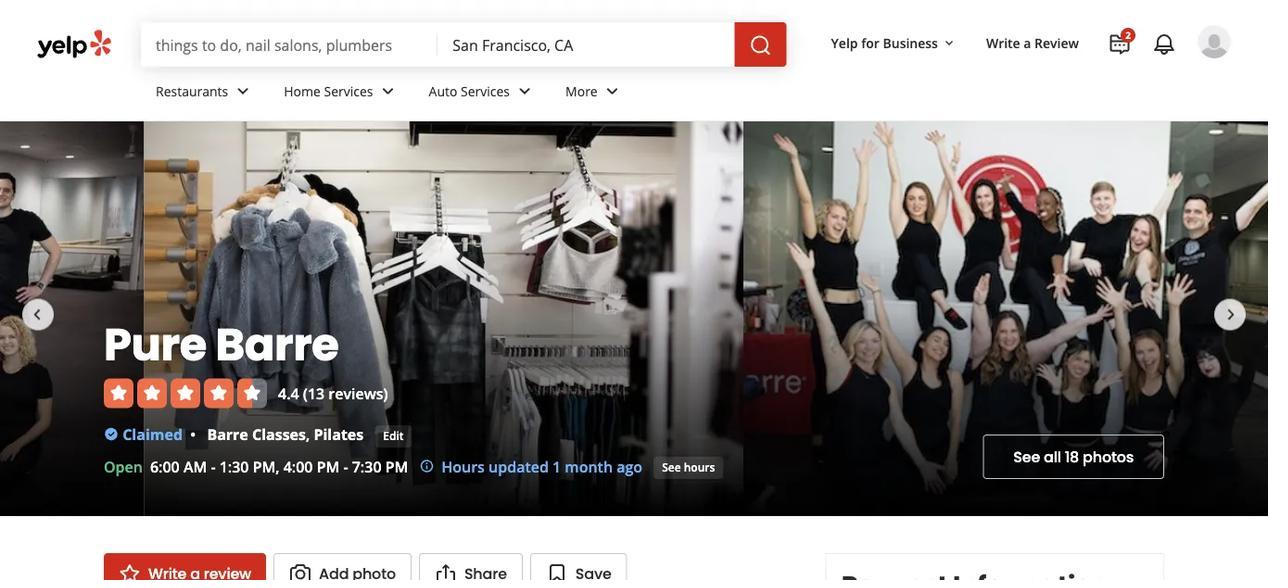 Task type: describe. For each thing, give the bounding box(es) containing it.
none field near
[[453, 34, 720, 55]]

previous image
[[26, 304, 48, 326]]

4:00
[[283, 457, 313, 477]]

see hours link
[[654, 457, 723, 479]]

next image
[[1220, 304, 1242, 326]]

services for home services
[[324, 82, 373, 100]]

1 pm from the left
[[317, 457, 340, 477]]

1
[[553, 457, 561, 477]]

24 project v2 image
[[1109, 33, 1131, 56]]

2 photo of pure barre - san francisco, ca, us. pure barre noe valley team image from the left
[[744, 121, 1268, 516]]

notifications image
[[1153, 33, 1176, 56]]

24 chevron down v2 image for auto services
[[514, 80, 536, 102]]

6:00
[[150, 457, 180, 477]]

pm,
[[253, 457, 280, 477]]

home
[[284, 82, 321, 100]]

info alert
[[419, 456, 643, 478]]

edit
[[383, 428, 404, 444]]

1 vertical spatial barre
[[207, 424, 248, 444]]

search image
[[750, 34, 772, 57]]

16 chevron down v2 image
[[942, 36, 957, 51]]

photos
[[1083, 447, 1134, 468]]

24 chevron down v2 image for restaurants
[[232, 80, 254, 102]]

pure
[[104, 314, 207, 376]]

yelp
[[831, 34, 858, 51]]

24 save outline v2 image
[[546, 563, 568, 580]]

barre classes , pilates
[[207, 424, 364, 444]]

24 chevron down v2 image for more
[[601, 80, 624, 102]]

auto services link
[[414, 67, 551, 121]]

1 - from the left
[[211, 457, 216, 477]]

2 pm from the left
[[385, 457, 408, 477]]

greg r. image
[[1198, 25, 1231, 58]]

write a review
[[986, 34, 1079, 51]]

write
[[986, 34, 1020, 51]]

write a review link
[[979, 26, 1087, 59]]

am
[[183, 457, 207, 477]]

a
[[1024, 34, 1031, 51]]

2
[[1126, 29, 1131, 41]]

2 button
[[1101, 26, 1138, 63]]

open 6:00 am - 1:30 pm, 4:00 pm - 7:30 pm
[[104, 457, 408, 477]]

services for auto services
[[461, 82, 510, 100]]

24 chevron down v2 image for home services
[[377, 80, 399, 102]]

updated
[[489, 457, 549, 477]]

none field find
[[156, 34, 423, 55]]

1 photo of pure barre - san francisco, ca, us. pure barre noe valley team image from the left
[[0, 121, 144, 516]]

photo of pure barre - san francisco, ca, us. shop brands including beyond yoga, alo, lululemon, glyder, spiritual gangster and more! image
[[144, 121, 744, 516]]

ago
[[617, 457, 643, 477]]

claimed
[[123, 424, 183, 444]]

business
[[883, 34, 938, 51]]

user actions element
[[816, 23, 1257, 137]]



Task type: vqa. For each thing, say whether or not it's contained in the screenshot.
bottommost this
no



Task type: locate. For each thing, give the bounding box(es) containing it.
home services link
[[269, 67, 414, 121]]

see
[[1014, 447, 1040, 468], [662, 460, 681, 475]]

1 services from the left
[[324, 82, 373, 100]]

open
[[104, 457, 143, 477]]

24 chevron down v2 image
[[232, 80, 254, 102], [377, 80, 399, 102], [514, 80, 536, 102], [601, 80, 624, 102]]

None search field
[[141, 22, 790, 67]]

24 chevron down v2 image right more
[[601, 80, 624, 102]]

0 horizontal spatial -
[[211, 457, 216, 477]]

None field
[[156, 34, 423, 55], [453, 34, 720, 55]]

pure barre
[[104, 314, 339, 376]]

barre up 4.4
[[216, 314, 339, 376]]

see hours
[[662, 460, 715, 475]]

barre classes link
[[207, 424, 306, 444]]

24 share v2 image
[[435, 563, 457, 580]]

barre
[[216, 314, 339, 376], [207, 424, 248, 444]]

edit button
[[375, 426, 412, 448]]

reviews)
[[328, 383, 388, 403]]

4 24 chevron down v2 image from the left
[[601, 80, 624, 102]]

see for see all 18 photos
[[1014, 447, 1040, 468]]

hours updated 1 month ago
[[442, 457, 643, 477]]

- left 7:30
[[343, 457, 348, 477]]

for
[[861, 34, 880, 51]]

services right home
[[324, 82, 373, 100]]

0 horizontal spatial none field
[[156, 34, 423, 55]]

0 horizontal spatial photo of pure barre - san francisco, ca, us. pure barre noe valley team image
[[0, 121, 144, 516]]

pilates
[[314, 424, 364, 444]]

-
[[211, 457, 216, 477], [343, 457, 348, 477]]

,
[[306, 424, 310, 444]]

month
[[565, 457, 613, 477]]

24 chevron down v2 image inside 'restaurants' link
[[232, 80, 254, 102]]

24 chevron down v2 image inside home services link
[[377, 80, 399, 102]]

pm left 16 info v2 'image' at left bottom
[[385, 457, 408, 477]]

1 horizontal spatial photo of pure barre - san francisco, ca, us. pure barre noe valley team image
[[744, 121, 1268, 516]]

4.4 (13 reviews)
[[278, 383, 388, 403]]

pm right 4:00 at left
[[317, 457, 340, 477]]

4.4
[[278, 383, 299, 403]]

24 chevron down v2 image right 'auto services'
[[514, 80, 536, 102]]

2 none field from the left
[[453, 34, 720, 55]]

yelp for business
[[831, 34, 938, 51]]

1 none field from the left
[[156, 34, 423, 55]]

see all 18 photos link
[[983, 435, 1164, 479]]

24 chevron down v2 image right restaurants
[[232, 80, 254, 102]]

yelp for business button
[[824, 26, 964, 59]]

1 horizontal spatial services
[[461, 82, 510, 100]]

1 horizontal spatial pm
[[385, 457, 408, 477]]

auto
[[429, 82, 457, 100]]

1 horizontal spatial -
[[343, 457, 348, 477]]

1 horizontal spatial none field
[[453, 34, 720, 55]]

pilates link
[[314, 424, 364, 444]]

16 info v2 image
[[419, 459, 434, 474]]

24 chevron down v2 image inside the more link
[[601, 80, 624, 102]]

barre up 1:30 at the bottom left of page
[[207, 424, 248, 444]]

pm
[[317, 457, 340, 477], [385, 457, 408, 477]]

24 chevron down v2 image inside "auto services" link
[[514, 80, 536, 102]]

classes
[[252, 424, 306, 444]]

restaurants
[[156, 82, 228, 100]]

0 horizontal spatial services
[[324, 82, 373, 100]]

1 horizontal spatial see
[[1014, 447, 1040, 468]]

none field up more
[[453, 34, 720, 55]]

0 vertical spatial barre
[[216, 314, 339, 376]]

0 horizontal spatial see
[[662, 460, 681, 475]]

auto services
[[429, 82, 510, 100]]

7:30
[[352, 457, 382, 477]]

16 claim filled v2 image
[[104, 427, 119, 442]]

24 chevron down v2 image left auto
[[377, 80, 399, 102]]

(13 reviews) link
[[303, 383, 388, 403]]

see left all
[[1014, 447, 1040, 468]]

claimed link
[[123, 424, 183, 444]]

all
[[1044, 447, 1061, 468]]

Near text field
[[453, 34, 720, 55]]

hours
[[442, 457, 485, 477]]

business categories element
[[141, 67, 1231, 121]]

4.4 star rating image
[[104, 379, 267, 408]]

3 24 chevron down v2 image from the left
[[514, 80, 536, 102]]

(13
[[303, 383, 325, 403]]

1:30
[[219, 457, 249, 477]]

see left 'hours'
[[662, 460, 681, 475]]

review
[[1035, 34, 1079, 51]]

see all 18 photos
[[1014, 447, 1134, 468]]

services
[[324, 82, 373, 100], [461, 82, 510, 100]]

24 camera v2 image
[[289, 563, 312, 580]]

see for see hours
[[662, 460, 681, 475]]

Find text field
[[156, 34, 423, 55]]

2 24 chevron down v2 image from the left
[[377, 80, 399, 102]]

none field up home
[[156, 34, 423, 55]]

1 24 chevron down v2 image from the left
[[232, 80, 254, 102]]

2 - from the left
[[343, 457, 348, 477]]

photo of pure barre - san francisco, ca, us. pure barre noe valley team image
[[0, 121, 144, 516], [744, 121, 1268, 516]]

18
[[1065, 447, 1079, 468]]

- right am
[[211, 457, 216, 477]]

more link
[[551, 67, 638, 121]]

0 horizontal spatial pm
[[317, 457, 340, 477]]

home services
[[284, 82, 373, 100]]

2 services from the left
[[461, 82, 510, 100]]

24 star v2 image
[[119, 563, 141, 580]]

services right auto
[[461, 82, 510, 100]]

restaurants link
[[141, 67, 269, 121]]

hours
[[684, 460, 715, 475]]

more
[[566, 82, 598, 100]]



